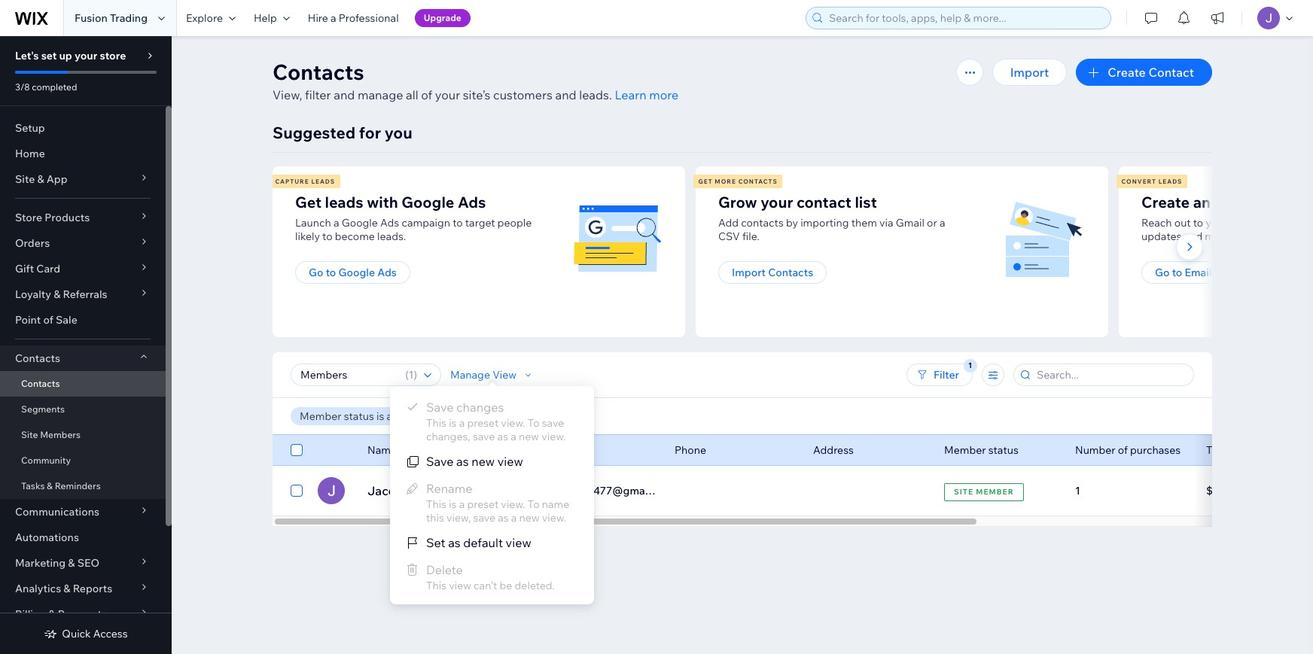 Task type: locate. For each thing, give the bounding box(es) containing it.
email
[[1185, 266, 1212, 279], [536, 444, 563, 457]]

view down save changes this is a preset view. to save changes, save as a new view.
[[498, 454, 523, 469]]

2 vertical spatial of
[[1118, 444, 1128, 457]]

0 vertical spatial of
[[421, 87, 433, 102]]

purchases
[[1131, 444, 1181, 457]]

1 horizontal spatial of
[[421, 87, 433, 102]]

ads down the get leads with google ads launch a google ads campaign to target people likely to become leads.
[[378, 266, 397, 279]]

view down 'delete'
[[449, 579, 471, 593]]

sidebar element
[[0, 36, 172, 655]]

go for get
[[309, 266, 324, 279]]

save
[[426, 400, 454, 415], [426, 454, 454, 469]]

1 vertical spatial create
[[1142, 193, 1190, 212]]

leads. inside contacts view, filter and manage all of your site's customers and leads. learn more
[[579, 87, 612, 102]]

2 preset from the top
[[467, 498, 499, 511]]

2 leads from the left
[[1159, 178, 1183, 185]]

your down an on the top right of page
[[1206, 216, 1228, 230]]

& inside 'link'
[[47, 481, 53, 492]]

1 vertical spatial marketing
[[15, 557, 66, 570]]

save inside rename this is a preset view. to name this view, save as a new view.
[[473, 511, 496, 525]]

view for set as default view
[[506, 536, 532, 551]]

as up 'set as default view' button in the bottom of the page
[[498, 511, 509, 525]]

& for site
[[37, 172, 44, 186]]

marketing up analytics
[[15, 557, 66, 570]]

is down rename
[[449, 498, 457, 511]]

marketing & seo
[[15, 557, 100, 570]]

tasks & reminders
[[21, 481, 101, 492]]

and
[[334, 87, 355, 102], [555, 87, 577, 102]]

1 horizontal spatial leads.
[[579, 87, 612, 102]]

list containing get leads with google ads
[[270, 166, 1314, 337]]

import inside button
[[732, 266, 766, 279]]

a down clear button
[[511, 430, 517, 444]]

view inside delete this view can't be deleted.
[[449, 579, 471, 593]]

& right billing
[[48, 608, 55, 621]]

your left "site's"
[[435, 87, 460, 102]]

and right customers
[[555, 87, 577, 102]]

rename this is a preset view. to name this view, save as a new view.
[[426, 481, 570, 525]]

list
[[270, 166, 1314, 337]]

importing
[[801, 216, 849, 230]]

save inside save changes this is a preset view. to save changes, save as a new view.
[[426, 400, 454, 415]]

of right number
[[1118, 444, 1128, 457]]

1 vertical spatial with
[[1290, 216, 1311, 230]]

( 1 )
[[405, 368, 417, 382]]

1 vertical spatial leads.
[[377, 230, 406, 243]]

create for an
[[1142, 193, 1190, 212]]

import contacts button
[[719, 261, 827, 284]]

leads right the convert
[[1159, 178, 1183, 185]]

0 vertical spatial save
[[426, 400, 454, 415]]

0 vertical spatial create
[[1108, 65, 1146, 80]]

hire a professional link
[[299, 0, 408, 36]]

view right default
[[506, 536, 532, 551]]

site for site members
[[21, 429, 38, 441]]

member down member status
[[976, 487, 1014, 497]]

0 horizontal spatial email
[[536, 444, 563, 457]]

go to email marketing button
[[1142, 261, 1279, 284]]

0 vertical spatial 1
[[409, 368, 414, 382]]

google inside button
[[339, 266, 375, 279]]

& right 'loyalty'
[[54, 288, 61, 301]]

1 vertical spatial email
[[536, 444, 563, 457]]

1 this from the top
[[426, 417, 447, 430]]

save up changes,
[[426, 400, 454, 415]]

customers
[[493, 87, 553, 102]]

with inside create an email campaig reach out to your subscribers with n
[[1290, 216, 1311, 230]]

add
[[719, 216, 739, 230]]

0 horizontal spatial go
[[309, 266, 324, 279]]

leads up 'get'
[[311, 178, 335, 185]]

Search... field
[[1033, 365, 1189, 386]]

new left name
[[519, 511, 540, 525]]

preset down changes
[[467, 417, 499, 430]]

products
[[45, 211, 90, 224]]

google up campaign
[[402, 193, 455, 212]]

2 vertical spatial member
[[976, 487, 1014, 497]]

member down unsaved view field
[[300, 410, 342, 423]]

tasks & reminders link
[[0, 474, 166, 499]]

import contacts
[[732, 266, 814, 279]]

0 vertical spatial to
[[528, 417, 540, 430]]

can't
[[474, 579, 497, 593]]

0 horizontal spatial leads
[[311, 178, 335, 185]]

marketing inside button
[[1215, 266, 1265, 279]]

import button
[[993, 59, 1068, 86]]

contacts link
[[0, 371, 166, 397]]

new down save changes this is a preset view. to save changes, save as a new view.
[[472, 454, 495, 469]]

changes
[[457, 400, 504, 415]]

0 horizontal spatial and
[[334, 87, 355, 102]]

as down changes,
[[457, 454, 469, 469]]

manage
[[358, 87, 403, 102]]

this right the site
[[426, 417, 447, 430]]

1 horizontal spatial and
[[555, 87, 577, 102]]

Unsaved view field
[[296, 365, 401, 386]]

a down leads
[[334, 216, 339, 230]]

marketing down subscribers
[[1215, 266, 1265, 279]]

view. down simonjacob477@gmail.com
[[542, 511, 567, 525]]

0 vertical spatial view
[[498, 454, 523, 469]]

email down out
[[1185, 266, 1212, 279]]

email inside button
[[1185, 266, 1212, 279]]

1 horizontal spatial marketing
[[1215, 266, 1265, 279]]

member for member status is a site member
[[300, 410, 342, 423]]

point
[[15, 313, 41, 327]]

delete
[[426, 563, 463, 578]]

create up reach
[[1142, 193, 1190, 212]]

0 horizontal spatial of
[[43, 313, 53, 327]]

2 save from the top
[[426, 454, 454, 469]]

1 to from the top
[[528, 417, 540, 430]]

as
[[498, 430, 508, 444], [457, 454, 469, 469], [498, 511, 509, 525], [448, 536, 461, 551]]

0 vertical spatial leads.
[[579, 87, 612, 102]]

billing & payments
[[15, 608, 107, 621]]

point of sale
[[15, 313, 77, 327]]

0 vertical spatial site
[[15, 172, 35, 186]]

of right all
[[421, 87, 433, 102]]

is down changes
[[449, 417, 457, 430]]

1 horizontal spatial import
[[1011, 65, 1049, 80]]

them
[[852, 216, 877, 230]]

0 horizontal spatial import
[[732, 266, 766, 279]]

1 vertical spatial member
[[945, 444, 986, 457]]

2 vertical spatial ads
[[378, 266, 397, 279]]

create left contact
[[1108, 65, 1146, 80]]

save up default
[[473, 511, 496, 525]]

site down member status
[[954, 487, 974, 497]]

save right clear button
[[542, 417, 564, 430]]

leads. left learn
[[579, 87, 612, 102]]

a right or at top
[[940, 216, 946, 230]]

contacts inside button
[[768, 266, 814, 279]]

1 vertical spatial view
[[506, 536, 532, 551]]

card
[[36, 262, 60, 276]]

to right clear button
[[528, 417, 540, 430]]

leads
[[311, 178, 335, 185], [1159, 178, 1183, 185]]

is inside save changes this is a preset view. to save changes, save as a new view.
[[449, 417, 457, 430]]

& left the app
[[37, 172, 44, 186]]

& for marketing
[[68, 557, 75, 570]]

to inside "go to google ads" button
[[326, 266, 336, 279]]

email
[[1215, 193, 1254, 212]]

& inside dropdown button
[[37, 172, 44, 186]]

tasks
[[21, 481, 45, 492]]

number of purchases
[[1076, 444, 1181, 457]]

and right filter
[[334, 87, 355, 102]]

& for loyalty
[[54, 288, 61, 301]]

1 vertical spatial this
[[426, 498, 447, 511]]

site down home
[[15, 172, 35, 186]]

learn
[[615, 87, 647, 102]]

& for billing
[[48, 608, 55, 621]]

member for member status
[[945, 444, 986, 457]]

0 vertical spatial preset
[[467, 417, 499, 430]]

1 vertical spatial import
[[732, 266, 766, 279]]

leads. right become
[[377, 230, 406, 243]]

0 vertical spatial this
[[426, 417, 447, 430]]

address
[[814, 444, 854, 457]]

launch
[[295, 216, 331, 230]]

None checkbox
[[291, 441, 303, 459], [291, 482, 303, 500], [291, 441, 303, 459], [291, 482, 303, 500]]

site for site & app
[[15, 172, 35, 186]]

& left reports on the bottom
[[64, 582, 70, 596]]

contacts down "point of sale"
[[15, 352, 60, 365]]

more
[[649, 87, 679, 102]]

0 horizontal spatial marketing
[[15, 557, 66, 570]]

new inside rename this is a preset view. to name this view, save as a new view.
[[519, 511, 540, 525]]

1 horizontal spatial leads
[[1159, 178, 1183, 185]]

2 and from the left
[[555, 87, 577, 102]]

with left n
[[1290, 216, 1311, 230]]

save down changes,
[[426, 454, 454, 469]]

1 horizontal spatial go
[[1155, 266, 1170, 279]]

menu
[[390, 394, 594, 597]]

Search for tools, apps, help & more... field
[[825, 8, 1107, 29]]

contacts up filter
[[273, 59, 364, 85]]

of left sale
[[43, 313, 53, 327]]

1 vertical spatial google
[[342, 216, 378, 230]]

0 vertical spatial new
[[519, 430, 539, 444]]

manage
[[450, 368, 490, 382]]

member
[[300, 410, 342, 423], [945, 444, 986, 457], [976, 487, 1014, 497]]

& for tasks
[[47, 481, 53, 492]]

is left the site
[[377, 410, 384, 423]]

to right out
[[1194, 216, 1204, 230]]

preset
[[467, 417, 499, 430], [467, 498, 499, 511]]

site
[[15, 172, 35, 186], [21, 429, 38, 441], [954, 487, 974, 497]]

site members link
[[0, 423, 166, 448]]

ads
[[458, 193, 486, 212], [380, 216, 399, 230], [378, 266, 397, 279]]

google down become
[[339, 266, 375, 279]]

this inside rename this is a preset view. to name this view, save as a new view.
[[426, 498, 447, 511]]

1 vertical spatial save
[[426, 454, 454, 469]]

as inside rename this is a preset view. to name this view, save as a new view.
[[498, 511, 509, 525]]

email up name
[[536, 444, 563, 457]]

1 horizontal spatial with
[[1290, 216, 1311, 230]]

set
[[426, 536, 446, 551]]

new down clear button
[[519, 430, 539, 444]]

is inside rename this is a preset view. to name this view, save as a new view.
[[449, 498, 457, 511]]

loyalty
[[15, 288, 51, 301]]

orders
[[15, 237, 50, 250]]

create inside create an email campaig reach out to your subscribers with n
[[1142, 193, 1190, 212]]

2 vertical spatial google
[[339, 266, 375, 279]]

2 vertical spatial site
[[954, 487, 974, 497]]

analytics & reports
[[15, 582, 112, 596]]

to down out
[[1173, 266, 1183, 279]]

this inside delete this view can't be deleted.
[[426, 579, 447, 593]]

ads left campaign
[[380, 216, 399, 230]]

hire a professional
[[308, 11, 399, 25]]

via
[[880, 216, 894, 230]]

google down leads
[[342, 216, 378, 230]]

0 horizontal spatial 1
[[409, 368, 414, 382]]

new for save changes
[[519, 430, 539, 444]]

changes,
[[426, 430, 471, 444]]

ads up target
[[458, 193, 486, 212]]

create inside button
[[1108, 65, 1146, 80]]

new inside save changes this is a preset view. to save changes, save as a new view.
[[519, 430, 539, 444]]

0 horizontal spatial with
[[367, 193, 398, 212]]

contacts up segments
[[21, 378, 60, 389]]

go down reach
[[1155, 266, 1170, 279]]

to down become
[[326, 266, 336, 279]]

contacts button
[[0, 346, 166, 371]]

your right the up
[[75, 49, 97, 63]]

this down rename
[[426, 498, 447, 511]]

spent
[[1273, 444, 1301, 457]]

referrals
[[63, 288, 107, 301]]

store products button
[[0, 205, 166, 230]]

marketing
[[1215, 266, 1265, 279], [15, 557, 66, 570]]

1 vertical spatial to
[[528, 498, 540, 511]]

3 this from the top
[[426, 579, 447, 593]]

2 this from the top
[[426, 498, 447, 511]]

communications button
[[0, 499, 166, 525]]

1 horizontal spatial email
[[1185, 266, 1212, 279]]

status up site member
[[989, 444, 1019, 457]]

member status
[[945, 444, 1019, 457]]

2 go from the left
[[1155, 266, 1170, 279]]

go down likely
[[309, 266, 324, 279]]

1 and from the left
[[334, 87, 355, 102]]

automations
[[15, 531, 79, 545]]

target
[[465, 216, 495, 230]]

1 vertical spatial new
[[472, 454, 495, 469]]

to left name
[[528, 498, 540, 511]]

your up contacts
[[761, 193, 794, 212]]

0 vertical spatial ads
[[458, 193, 486, 212]]

1 vertical spatial status
[[989, 444, 1019, 457]]

status up name
[[344, 410, 374, 423]]

1 up the site
[[409, 368, 414, 382]]

0 horizontal spatial status
[[344, 410, 374, 423]]

preset down rename
[[467, 498, 499, 511]]

create
[[1108, 65, 1146, 80], [1142, 193, 1190, 212]]

1 horizontal spatial 1
[[1076, 484, 1081, 498]]

status for member status
[[989, 444, 1019, 457]]

leads for get
[[311, 178, 335, 185]]

site inside dropdown button
[[15, 172, 35, 186]]

0 vertical spatial status
[[344, 410, 374, 423]]

with right leads
[[367, 193, 398, 212]]

your inside sidebar element
[[75, 49, 97, 63]]

member up site member
[[945, 444, 986, 457]]

1 go from the left
[[309, 266, 324, 279]]

1 vertical spatial site
[[21, 429, 38, 441]]

this down 'delete'
[[426, 579, 447, 593]]

& left seo
[[68, 557, 75, 570]]

up
[[59, 49, 72, 63]]

is for member
[[377, 410, 384, 423]]

deleted.
[[515, 579, 555, 593]]

1
[[409, 368, 414, 382], [1076, 484, 1081, 498]]

2 vertical spatial view
[[449, 579, 471, 593]]

1 leads from the left
[[311, 178, 335, 185]]

0 vertical spatial google
[[402, 193, 455, 212]]

as down clear button
[[498, 430, 508, 444]]

a down rename
[[459, 498, 465, 511]]

orders button
[[0, 230, 166, 256]]

0 vertical spatial email
[[1185, 266, 1212, 279]]

import inside "button"
[[1011, 65, 1049, 80]]

simonjacob477@gmail.com
[[536, 484, 675, 498]]

1 preset from the top
[[467, 417, 499, 430]]

2 vertical spatial new
[[519, 511, 540, 525]]

a
[[331, 11, 336, 25], [334, 216, 339, 230], [940, 216, 946, 230], [387, 410, 393, 423], [459, 417, 465, 430], [511, 430, 517, 444], [459, 498, 465, 511], [511, 511, 517, 525]]

new inside save as new view button
[[472, 454, 495, 469]]

go to google ads button
[[295, 261, 410, 284]]

1 down number
[[1076, 484, 1081, 498]]

of inside sidebar element
[[43, 313, 53, 327]]

an
[[1194, 193, 1211, 212]]

0 vertical spatial marketing
[[1215, 266, 1265, 279]]

save for save changes
[[473, 430, 495, 444]]

1 horizontal spatial status
[[989, 444, 1019, 457]]

segments link
[[0, 397, 166, 423]]

save inside button
[[426, 454, 454, 469]]

save
[[542, 417, 564, 430], [473, 430, 495, 444], [473, 511, 496, 525]]

0 vertical spatial member
[[300, 410, 342, 423]]

0 horizontal spatial leads.
[[377, 230, 406, 243]]

& right tasks
[[47, 481, 53, 492]]

contact
[[797, 193, 852, 212]]

default
[[463, 536, 503, 551]]

1 vertical spatial preset
[[467, 498, 499, 511]]

0 vertical spatial with
[[367, 193, 398, 212]]

2 horizontal spatial of
[[1118, 444, 1128, 457]]

2 to from the top
[[528, 498, 540, 511]]

1 vertical spatial of
[[43, 313, 53, 327]]

home link
[[0, 141, 166, 166]]

save up save as new view button
[[473, 430, 495, 444]]

contacts down by
[[768, 266, 814, 279]]

to
[[453, 216, 463, 230], [1194, 216, 1204, 230], [322, 230, 333, 243], [326, 266, 336, 279], [1173, 266, 1183, 279]]

0 vertical spatial import
[[1011, 65, 1049, 80]]

1 save from the top
[[426, 400, 454, 415]]

let's
[[15, 49, 39, 63]]

site down segments
[[21, 429, 38, 441]]

2 vertical spatial this
[[426, 579, 447, 593]]



Task type: describe. For each thing, give the bounding box(es) containing it.
let's set up your store
[[15, 49, 126, 63]]

get leads with google ads launch a google ads campaign to target people likely to become leads.
[[295, 193, 532, 243]]

import for import contacts
[[732, 266, 766, 279]]

name
[[542, 498, 570, 511]]

go for create
[[1155, 266, 1170, 279]]

to inside go to email marketing button
[[1173, 266, 1183, 279]]

contacts inside dropdown button
[[15, 352, 60, 365]]

is for rename
[[449, 498, 457, 511]]

simon
[[406, 484, 442, 499]]

total amount spent
[[1207, 444, 1301, 457]]

list
[[855, 193, 877, 212]]

view for save as new view
[[498, 454, 523, 469]]

preset inside save changes this is a preset view. to save changes, save as a new view.
[[467, 417, 499, 430]]

save as new view button
[[390, 448, 594, 475]]

all
[[406, 87, 419, 102]]

upgrade button
[[415, 9, 471, 27]]

suggested
[[273, 123, 356, 142]]

& for analytics
[[64, 582, 70, 596]]

gift
[[15, 262, 34, 276]]

professional
[[339, 11, 399, 25]]

reports
[[73, 582, 112, 596]]

a right the hire
[[331, 11, 336, 25]]

file.
[[743, 230, 760, 243]]

become
[[335, 230, 375, 243]]

contacts inside 'link'
[[21, 378, 60, 389]]

a inside the get leads with google ads launch a google ads campaign to target people likely to become leads.
[[334, 216, 339, 230]]

to inside create an email campaig reach out to your subscribers with n
[[1194, 216, 1204, 230]]

a left the site
[[387, 410, 393, 423]]

your inside contacts view, filter and manage all of your site's customers and leads. learn more
[[435, 87, 460, 102]]

1 vertical spatial ads
[[380, 216, 399, 230]]

save for rename
[[473, 511, 496, 525]]

as right the set
[[448, 536, 461, 551]]

sale
[[56, 313, 77, 327]]

home
[[15, 147, 45, 160]]

leads for create
[[1159, 178, 1183, 185]]

n
[[1314, 216, 1314, 230]]

grow
[[719, 193, 758, 212]]

your inside create an email campaig reach out to your subscribers with n
[[1206, 216, 1228, 230]]

view
[[493, 368, 517, 382]]

view. left name
[[501, 498, 526, 511]]

explore
[[186, 11, 223, 25]]

analytics & reports button
[[0, 576, 166, 602]]

this inside save changes this is a preset view. to save changes, save as a new view.
[[426, 417, 447, 430]]

this for rename
[[426, 498, 447, 511]]

status for member status is a site member
[[344, 410, 374, 423]]

point of sale link
[[0, 307, 166, 333]]

loyalty & referrals
[[15, 288, 107, 301]]

grow your contact list add contacts by importing them via gmail or a csv file.
[[719, 193, 946, 243]]

fusion
[[75, 11, 108, 25]]

gmail
[[896, 216, 925, 230]]

to inside rename this is a preset view. to name this view, save as a new view.
[[528, 498, 540, 511]]

seo
[[77, 557, 100, 570]]

a down changes
[[459, 417, 465, 430]]

to inside save changes this is a preset view. to save changes, save as a new view.
[[528, 417, 540, 430]]

view. up save as new view button
[[542, 430, 566, 444]]

subscribers
[[1231, 216, 1288, 230]]

view,
[[447, 511, 471, 525]]

go to email marketing
[[1155, 266, 1265, 279]]

trading
[[110, 11, 148, 25]]

new for rename
[[519, 511, 540, 525]]

marketing inside popup button
[[15, 557, 66, 570]]

analytics
[[15, 582, 61, 596]]

leads. inside the get leads with google ads launch a google ads campaign to target people likely to become leads.
[[377, 230, 406, 243]]

clear
[[493, 411, 516, 422]]

filter
[[934, 368, 960, 382]]

be
[[500, 579, 513, 593]]

manage view
[[450, 368, 517, 382]]

billing & payments button
[[0, 602, 166, 627]]

reach
[[1142, 216, 1173, 230]]

this for delete
[[426, 579, 447, 593]]

of inside contacts view, filter and manage all of your site's customers and leads. learn more
[[421, 87, 433, 102]]

menu containing save changes
[[390, 394, 594, 597]]

preset inside rename this is a preset view. to name this view, save as a new view.
[[467, 498, 499, 511]]

automations link
[[0, 525, 166, 551]]

create contact
[[1108, 65, 1195, 80]]

to left target
[[453, 216, 463, 230]]

site & app button
[[0, 166, 166, 192]]

site member
[[954, 487, 1014, 497]]

site & app
[[15, 172, 67, 186]]

save for save changes this is a preset view. to save changes, save as a new view.
[[426, 400, 454, 415]]

import for import
[[1011, 65, 1049, 80]]

marketing & seo button
[[0, 551, 166, 576]]

a up 'set as default view' button in the bottom of the page
[[511, 511, 517, 525]]

contacts view, filter and manage all of your site's customers and leads. learn more
[[273, 59, 679, 102]]

site members
[[21, 429, 81, 441]]

communications
[[15, 505, 99, 519]]

save for save as new view
[[426, 454, 454, 469]]

as inside save changes this is a preset view. to save changes, save as a new view.
[[498, 430, 508, 444]]

hire
[[308, 11, 328, 25]]

set as default view
[[426, 536, 532, 551]]

)
[[414, 368, 417, 382]]

save as new view
[[426, 454, 523, 469]]

member
[[415, 410, 457, 423]]

jacob simon
[[368, 484, 442, 499]]

site
[[395, 410, 413, 423]]

3/8
[[15, 81, 30, 93]]

contacts inside contacts view, filter and manage all of your site's customers and leads. learn more
[[273, 59, 364, 85]]

help
[[254, 11, 277, 25]]

quick access button
[[44, 627, 128, 641]]

create for contact
[[1108, 65, 1146, 80]]

loyalty & referrals button
[[0, 282, 166, 307]]

of for number of purchases
[[1118, 444, 1128, 457]]

view,
[[273, 87, 302, 102]]

a inside grow your contact list add contacts by importing them via gmail or a csv file.
[[940, 216, 946, 230]]

total
[[1207, 444, 1231, 457]]

with inside the get leads with google ads launch a google ads campaign to target people likely to become leads.
[[367, 193, 398, 212]]

contacts
[[741, 216, 784, 230]]

contacts
[[739, 178, 778, 185]]

$3.00
[[1207, 484, 1236, 498]]

of for point of sale
[[43, 313, 53, 327]]

create contact button
[[1077, 59, 1213, 86]]

store
[[100, 49, 126, 63]]

community link
[[0, 448, 166, 474]]

jacob
[[368, 484, 403, 499]]

suggested for you
[[273, 123, 413, 142]]

site for site member
[[954, 487, 974, 497]]

jacob simon image
[[318, 478, 345, 505]]

view. down changes
[[501, 417, 526, 430]]

convert leads
[[1122, 178, 1183, 185]]

convert
[[1122, 178, 1157, 185]]

to right likely
[[322, 230, 333, 243]]

ads inside button
[[378, 266, 397, 279]]

rename
[[426, 481, 473, 496]]

1 vertical spatial 1
[[1076, 484, 1081, 498]]

save changes this is a preset view. to save changes, save as a new view.
[[426, 400, 566, 444]]

upgrade
[[424, 12, 462, 23]]

your inside grow your contact list add contacts by importing them via gmail or a csv file.
[[761, 193, 794, 212]]

out
[[1175, 216, 1191, 230]]

campaig
[[1257, 193, 1314, 212]]

csv
[[719, 230, 740, 243]]

fusion trading
[[75, 11, 148, 25]]

capture
[[275, 178, 309, 185]]

billing
[[15, 608, 46, 621]]

setup
[[15, 121, 45, 135]]

more
[[715, 178, 737, 185]]



Task type: vqa. For each thing, say whether or not it's contained in the screenshot.
AN at the top right of page
yes



